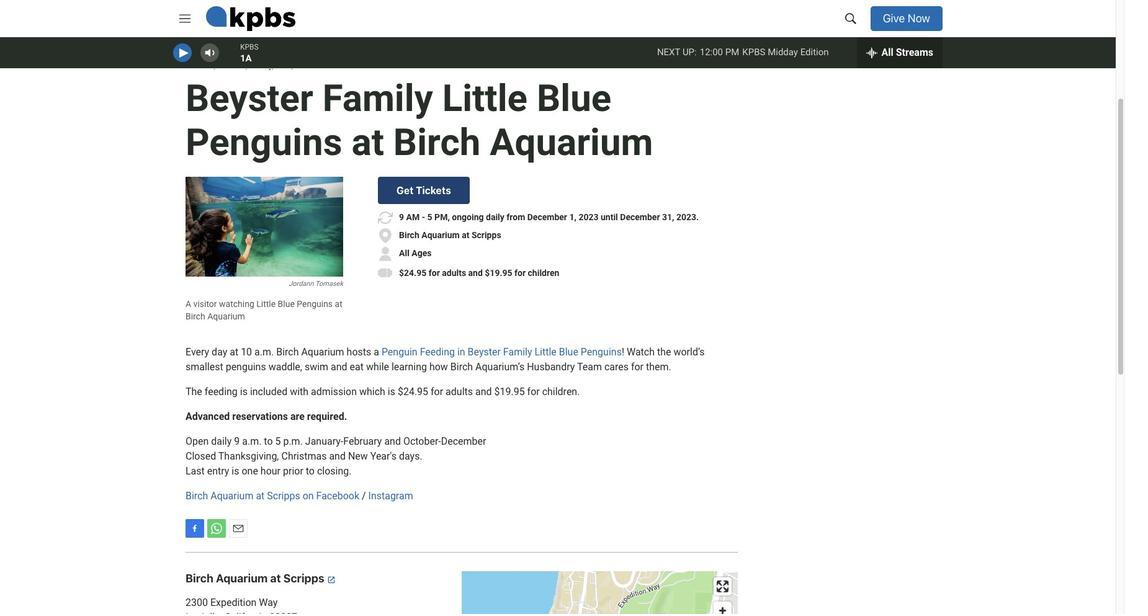 Task type: vqa. For each thing, say whether or not it's contained in the screenshot.
right that
no



Task type: locate. For each thing, give the bounding box(es) containing it.
1 vertical spatial daily
[[211, 436, 232, 448]]

a.m. up thanksgiving,
[[242, 436, 262, 448]]

beyster up aquarium's
[[468, 347, 501, 359]]

penguin
[[382, 347, 418, 359]]

2 horizontal spatial is
[[388, 386, 396, 398]]

children
[[528, 269, 560, 278]]

0 horizontal spatial december
[[441, 436, 486, 448]]

0 vertical spatial 5
[[428, 213, 433, 223]]

1 horizontal spatial beyster
[[468, 347, 501, 359]]

how
[[430, 362, 448, 373]]

1 horizontal spatial 5
[[428, 213, 433, 223]]

map region
[[462, 572, 738, 615]]

0 vertical spatial $24.95
[[399, 269, 427, 278]]

5
[[428, 213, 433, 223], [275, 436, 281, 448]]

$19.95 left 'children'
[[485, 269, 513, 278]]

all left 'ages'
[[399, 249, 410, 259]]

year's
[[371, 451, 397, 463]]

1 horizontal spatial family
[[323, 76, 433, 120]]

daily left from
[[486, 213, 505, 223]]

for down watch
[[631, 362, 644, 373]]

0 vertical spatial all
[[882, 46, 894, 58]]

is right feeding
[[240, 386, 248, 398]]

1 vertical spatial scripps
[[267, 491, 300, 503]]

learning
[[392, 362, 427, 373]]

kpbs right pm
[[743, 47, 766, 58]]

aquarium inside the animals , exhibits , family , kids , teens beyster family little blue penguins at birch aquarium
[[490, 120, 654, 164]]

blue inside 'a visitor watching little blue penguins at birch aquarium'
[[278, 300, 295, 309]]

give
[[883, 12, 905, 25]]

exhibits
[[218, 60, 246, 70]]

to left 'p.m.'
[[264, 436, 273, 448]]

0 horizontal spatial is
[[232, 466, 239, 478]]

5 inside open daily 9 a.m. to 5 p.m. january-february and october-december closed thanksgiving, christmas and new year's days. last entry is one hour prior to closing.
[[275, 436, 281, 448]]

2 vertical spatial blue
[[559, 347, 579, 359]]

birch aquarium at scripps down pm,
[[399, 231, 501, 241]]

birch up tickets
[[394, 120, 481, 164]]

penguin feeding in beyster family little blue penguins link
[[382, 347, 622, 359]]

10
[[241, 347, 252, 359]]

0 horizontal spatial 5
[[275, 436, 281, 448]]

1 horizontal spatial birch aquarium at scripps
[[399, 231, 501, 241]]

streams
[[896, 46, 934, 58]]

new
[[348, 451, 368, 463]]

birch down a at the left
[[186, 312, 205, 322]]

0 horizontal spatial birch aquarium at scripps
[[186, 573, 327, 586]]

all inside button
[[882, 46, 894, 58]]

all left streams
[[882, 46, 894, 58]]

1 vertical spatial a.m.
[[242, 436, 262, 448]]

hosts
[[347, 347, 371, 359]]

0 vertical spatial daily
[[486, 213, 505, 223]]

penguins inside the animals , exhibits , family , kids , teens beyster family little blue penguins at birch aquarium
[[186, 120, 342, 164]]

1 vertical spatial penguins
[[297, 300, 333, 309]]

9 up thanksgiving,
[[234, 436, 240, 448]]

cares
[[605, 362, 629, 373]]

which
[[359, 386, 386, 398]]

beyster inside the animals , exhibits , family , kids , teens beyster family little blue penguins at birch aquarium
[[186, 76, 313, 120]]

2300 expedition way
[[186, 598, 278, 609]]

adults down how at the bottom
[[446, 386, 473, 398]]

the
[[186, 386, 202, 398]]

birch inside ! watch the world's smallest penguins waddle, swim and eat while learning how birch aquarium's husbandry team cares for them.
[[451, 362, 473, 373]]

$24.95 down 'learning'
[[398, 386, 428, 398]]

kpbs
[[240, 43, 259, 52], [743, 47, 766, 58]]

0 vertical spatial little
[[443, 76, 528, 120]]

birch up the 2300 on the bottom of page
[[186, 573, 213, 586]]

0 vertical spatial blue
[[537, 76, 612, 120]]

penguins
[[226, 362, 266, 373]]

2 vertical spatial little
[[535, 347, 557, 359]]

2 horizontal spatial december
[[620, 213, 660, 223]]

adults
[[442, 269, 466, 278], [446, 386, 473, 398]]

beyster down the exhibits
[[186, 76, 313, 120]]

$24.95 down all ages
[[399, 269, 427, 278]]

1 vertical spatial blue
[[278, 300, 295, 309]]

feeding
[[420, 347, 455, 359]]

to down christmas
[[306, 466, 315, 478]]

get tickets
[[397, 185, 451, 196]]

aquarium inside 'a visitor watching little blue penguins at birch aquarium'
[[208, 312, 245, 322]]

0 horizontal spatial to
[[264, 436, 273, 448]]

kids
[[276, 60, 291, 70]]

every day at 10 a.m. birch aquarium hosts a penguin feeding in beyster family little blue penguins
[[186, 347, 622, 359]]

entry
[[207, 466, 229, 478]]

0 horizontal spatial all
[[399, 249, 410, 259]]

kpbs up 1a link
[[240, 43, 259, 52]]

children.
[[542, 386, 580, 398]]

is right which
[[388, 386, 396, 398]]

1,
[[570, 213, 577, 223]]

and up year's
[[385, 436, 401, 448]]

every
[[186, 347, 209, 359]]

visitor
[[193, 300, 217, 309]]

december inside open daily 9 a.m. to 5 p.m. january-february and october-december closed thanksgiving, christmas and new year's days. last entry is one hour prior to closing.
[[441, 436, 486, 448]]

beyster
[[186, 76, 313, 120], [468, 347, 501, 359]]

all
[[882, 46, 894, 58], [399, 249, 410, 259]]

all for all streams
[[882, 46, 894, 58]]

prior
[[283, 466, 303, 478]]

daily inside open daily 9 a.m. to 5 p.m. january-february and october-december closed thanksgiving, christmas and new year's days. last entry is one hour prior to closing.
[[211, 436, 232, 448]]

next up: 12:00 pm kpbs midday edition
[[657, 47, 829, 58]]

next
[[657, 47, 681, 58]]

9 left am
[[399, 213, 404, 223]]

a.m. inside open daily 9 a.m. to 5 p.m. january-february and october-december closed thanksgiving, christmas and new year's days. last entry is one hour prior to closing.
[[242, 436, 262, 448]]

0 vertical spatial penguins
[[186, 120, 342, 164]]

instagram
[[369, 491, 413, 503]]

1a link
[[240, 53, 252, 64]]

teens
[[295, 60, 316, 70]]

a.m.
[[255, 347, 274, 359], [242, 436, 262, 448]]

0 vertical spatial beyster
[[186, 76, 313, 120]]

birch down in
[[451, 362, 473, 373]]

2 vertical spatial family
[[503, 347, 532, 359]]

and up "closing."
[[329, 451, 346, 463]]

1 vertical spatial 5
[[275, 436, 281, 448]]

1 horizontal spatial is
[[240, 386, 248, 398]]

1 horizontal spatial daily
[[486, 213, 505, 223]]

adults down pm,
[[442, 269, 466, 278]]

5 left 'p.m.'
[[275, 436, 281, 448]]

1 horizontal spatial 9
[[399, 213, 404, 223]]

january-
[[305, 436, 344, 448]]

little inside the animals , exhibits , family , kids , teens beyster family little blue penguins at birch aquarium
[[443, 76, 528, 120]]

a.m. right 10 on the left bottom of page
[[255, 347, 274, 359]]

2 horizontal spatial little
[[535, 347, 557, 359]]

1 vertical spatial 9
[[234, 436, 240, 448]]

1 horizontal spatial to
[[306, 466, 315, 478]]

1 vertical spatial all
[[399, 249, 410, 259]]

12:00
[[700, 47, 723, 58]]

9
[[399, 213, 404, 223], [234, 436, 240, 448]]

daily right open
[[211, 436, 232, 448]]

kpbs 1a
[[240, 43, 259, 64]]

all streams button
[[857, 37, 943, 68]]

$19.95
[[485, 269, 513, 278], [495, 386, 525, 398]]

5 right -
[[428, 213, 433, 223]]

1a
[[240, 53, 252, 64]]

a
[[186, 300, 191, 309]]

0 vertical spatial to
[[264, 436, 273, 448]]

aquarium's
[[476, 362, 525, 373]]

0 horizontal spatial daily
[[211, 436, 232, 448]]

0 horizontal spatial beyster
[[186, 76, 313, 120]]

birch aquarium at scripps up way
[[186, 573, 327, 586]]

31,
[[663, 213, 675, 223]]

0 horizontal spatial family
[[250, 60, 272, 70]]

0 vertical spatial birch aquarium at scripps
[[399, 231, 501, 241]]

open daily 9 a.m. to 5 p.m. january-february and october-december closed thanksgiving, christmas and new year's days. last entry is one hour prior to closing.
[[186, 436, 486, 478]]

3 , from the left
[[272, 60, 274, 70]]

pm
[[726, 47, 740, 58]]

to
[[264, 436, 273, 448], [306, 466, 315, 478]]

1 horizontal spatial little
[[443, 76, 528, 120]]

1 vertical spatial family
[[323, 76, 433, 120]]

october-
[[404, 436, 441, 448]]

hour
[[261, 466, 281, 478]]

1 vertical spatial birch aquarium at scripps
[[186, 573, 327, 586]]

0 horizontal spatial kpbs
[[240, 43, 259, 52]]

0 horizontal spatial little
[[257, 300, 276, 309]]

swim
[[305, 362, 329, 373]]

0 vertical spatial a.m.
[[255, 347, 274, 359]]

1 vertical spatial $24.95
[[398, 386, 428, 398]]

1 vertical spatial beyster
[[468, 347, 501, 359]]

is
[[240, 386, 248, 398], [388, 386, 396, 398], [232, 466, 239, 478]]

family
[[250, 60, 272, 70], [323, 76, 433, 120], [503, 347, 532, 359]]

birch aquarium at scripps
[[399, 231, 501, 241], [186, 573, 327, 586]]

1 vertical spatial little
[[257, 300, 276, 309]]

team
[[577, 362, 602, 373]]

zoom in image
[[714, 603, 732, 615]]

in
[[458, 347, 465, 359]]

$19.95 down aquarium's
[[495, 386, 525, 398]]

9 inside open daily 9 a.m. to 5 p.m. january-february and october-december closed thanksgiving, christmas and new year's days. last entry is one hour prior to closing.
[[234, 436, 240, 448]]

for
[[429, 269, 440, 278], [515, 269, 526, 278], [631, 362, 644, 373], [431, 386, 443, 398], [528, 386, 540, 398]]

advanced
[[186, 411, 230, 423]]

a visitor watching little blue penguins at birch aquarium image
[[186, 177, 343, 277]]

2 , from the left
[[246, 60, 248, 70]]

closing.
[[317, 466, 352, 478]]

and left eat
[[331, 362, 347, 373]]

kpbs image
[[206, 6, 296, 31]]

is left one
[[232, 466, 239, 478]]

penguins
[[186, 120, 342, 164], [297, 300, 333, 309], [581, 347, 622, 359]]

1 horizontal spatial all
[[882, 46, 894, 58]]

0 horizontal spatial 9
[[234, 436, 240, 448]]

eat
[[350, 362, 364, 373]]

until
[[601, 213, 618, 223]]

birch inside 'a visitor watching little blue penguins at birch aquarium'
[[186, 312, 205, 322]]

and
[[469, 269, 483, 278], [331, 362, 347, 373], [476, 386, 492, 398], [385, 436, 401, 448], [329, 451, 346, 463]]

,
[[214, 60, 216, 70], [246, 60, 248, 70], [272, 60, 274, 70], [291, 60, 293, 70]]



Task type: describe. For each thing, give the bounding box(es) containing it.
a visitor watching little blue penguins at birch aquarium
[[186, 300, 343, 322]]

from
[[507, 213, 525, 223]]

for down how at the bottom
[[431, 386, 443, 398]]

2023.
[[677, 213, 699, 223]]

and down ongoing
[[469, 269, 483, 278]]

birch aquarium at scripps on facebook / instagram
[[186, 491, 413, 503]]

birch inside the animals , exhibits , family , kids , teens beyster family little blue penguins at birch aquarium
[[394, 120, 481, 164]]

facebook
[[316, 491, 360, 503]]

0 vertical spatial family
[[250, 60, 272, 70]]

1 vertical spatial adults
[[446, 386, 473, 398]]

the
[[658, 347, 671, 359]]

birch aquarium at scripps on facebook link
[[186, 491, 360, 503]]

birch down last
[[186, 491, 208, 503]]

! watch the world's smallest penguins waddle, swim and eat while learning how birch aquarium's husbandry team cares for them.
[[186, 347, 705, 373]]

while
[[366, 362, 389, 373]]

expedition
[[210, 598, 257, 609]]

jordann
[[289, 280, 314, 288]]

1 vertical spatial $19.95
[[495, 386, 525, 398]]

and inside ! watch the world's smallest penguins waddle, swim and eat while learning how birch aquarium's husbandry team cares for them.
[[331, 362, 347, 373]]

tickets
[[416, 185, 451, 196]]

0 vertical spatial $19.95
[[485, 269, 513, 278]]

jordann tomasek
[[289, 280, 343, 288]]

smallest
[[186, 362, 223, 373]]

watching
[[219, 300, 254, 309]]

included
[[250, 386, 288, 398]]

with
[[290, 386, 309, 398]]

header search icon image
[[845, 13, 857, 24]]

ages
[[412, 249, 432, 259]]

birch up waddle,
[[276, 347, 299, 359]]

reservations
[[232, 411, 288, 423]]

closed
[[186, 451, 216, 463]]

a
[[374, 347, 379, 359]]

for left children.
[[528, 386, 540, 398]]

the feeding is included with admission which is $24.95 for adults and $19.95 for children.
[[186, 386, 580, 398]]

thanksgiving,
[[218, 451, 279, 463]]

give now link
[[871, 6, 943, 31]]

0 vertical spatial 9
[[399, 213, 404, 223]]

at inside the animals , exhibits , family , kids , teens beyster family little blue penguins at birch aquarium
[[352, 120, 384, 164]]

all streams
[[882, 46, 934, 58]]

pm,
[[435, 213, 450, 223]]

midday
[[768, 47, 798, 58]]

get
[[397, 185, 414, 196]]

february
[[343, 436, 382, 448]]

are
[[291, 411, 305, 423]]

enter fullscreen image
[[714, 578, 732, 596]]

little inside 'a visitor watching little blue penguins at birch aquarium'
[[257, 300, 276, 309]]

1 horizontal spatial december
[[528, 213, 567, 223]]

for inside ! watch the world's smallest penguins waddle, swim and eat while learning how birch aquarium's husbandry team cares for them.
[[631, 362, 644, 373]]

instagram link
[[369, 491, 413, 503]]

open
[[186, 436, 209, 448]]

husbandry
[[527, 362, 575, 373]]

2023
[[579, 213, 599, 223]]

on
[[303, 491, 314, 503]]

persistent player play button image
[[179, 47, 189, 59]]

blue inside the animals , exhibits , family , kids , teens beyster family little blue penguins at birch aquarium
[[537, 76, 612, 120]]

get tickets link
[[378, 177, 470, 205]]

-
[[422, 213, 425, 223]]

am
[[406, 213, 420, 223]]

watch
[[627, 347, 655, 359]]

2 vertical spatial penguins
[[581, 347, 622, 359]]

9 am - 5 pm, ongoing daily from december 1, 2023 until december 31, 2023.
[[399, 213, 699, 223]]

for left 'children'
[[515, 269, 526, 278]]

them.
[[646, 362, 672, 373]]

kpbs midday edition link
[[743, 47, 829, 58]]

last
[[186, 466, 205, 478]]

advanced reservations are required.
[[186, 411, 347, 423]]

4 , from the left
[[291, 60, 293, 70]]

world's
[[674, 347, 705, 359]]

give now
[[883, 12, 931, 25]]

all for all ages
[[399, 249, 410, 259]]

1 , from the left
[[214, 60, 216, 70]]

2 horizontal spatial family
[[503, 347, 532, 359]]

and down aquarium's
[[476, 386, 492, 398]]

for down 'ages'
[[429, 269, 440, 278]]

required.
[[307, 411, 347, 423]]

one
[[242, 466, 258, 478]]

birch down am
[[399, 231, 420, 241]]

1 horizontal spatial kpbs
[[743, 47, 766, 58]]

day
[[212, 347, 227, 359]]

way
[[259, 598, 278, 609]]

0 vertical spatial scripps
[[472, 231, 501, 241]]

feeding
[[205, 386, 238, 398]]

penguins inside 'a visitor watching little blue penguins at birch aquarium'
[[297, 300, 333, 309]]

2 vertical spatial scripps
[[284, 573, 324, 586]]

christmas
[[282, 451, 327, 463]]

waddle,
[[269, 362, 302, 373]]

animals
[[186, 60, 214, 70]]

$24.95 for adults and $19.95 for children
[[399, 269, 560, 278]]

edition
[[801, 47, 829, 58]]

up:
[[683, 47, 697, 58]]

persistent player volume button image
[[204, 46, 218, 60]]

is inside open daily 9 a.m. to 5 p.m. january-february and october-december closed thanksgiving, christmas and new year's days. last entry is one hour prior to closing.
[[232, 466, 239, 478]]

admission
[[311, 386, 357, 398]]

/
[[362, 491, 366, 503]]

ongoing
[[452, 213, 484, 223]]

2300
[[186, 598, 208, 609]]

animals , exhibits , family , kids , teens beyster family little blue penguins at birch aquarium
[[186, 60, 654, 164]]

0 vertical spatial adults
[[442, 269, 466, 278]]

days.
[[399, 451, 423, 463]]

at inside 'a visitor watching little blue penguins at birch aquarium'
[[335, 300, 343, 309]]

hamburger menu open image
[[179, 13, 191, 24]]

now
[[908, 12, 931, 25]]

1 vertical spatial to
[[306, 466, 315, 478]]



